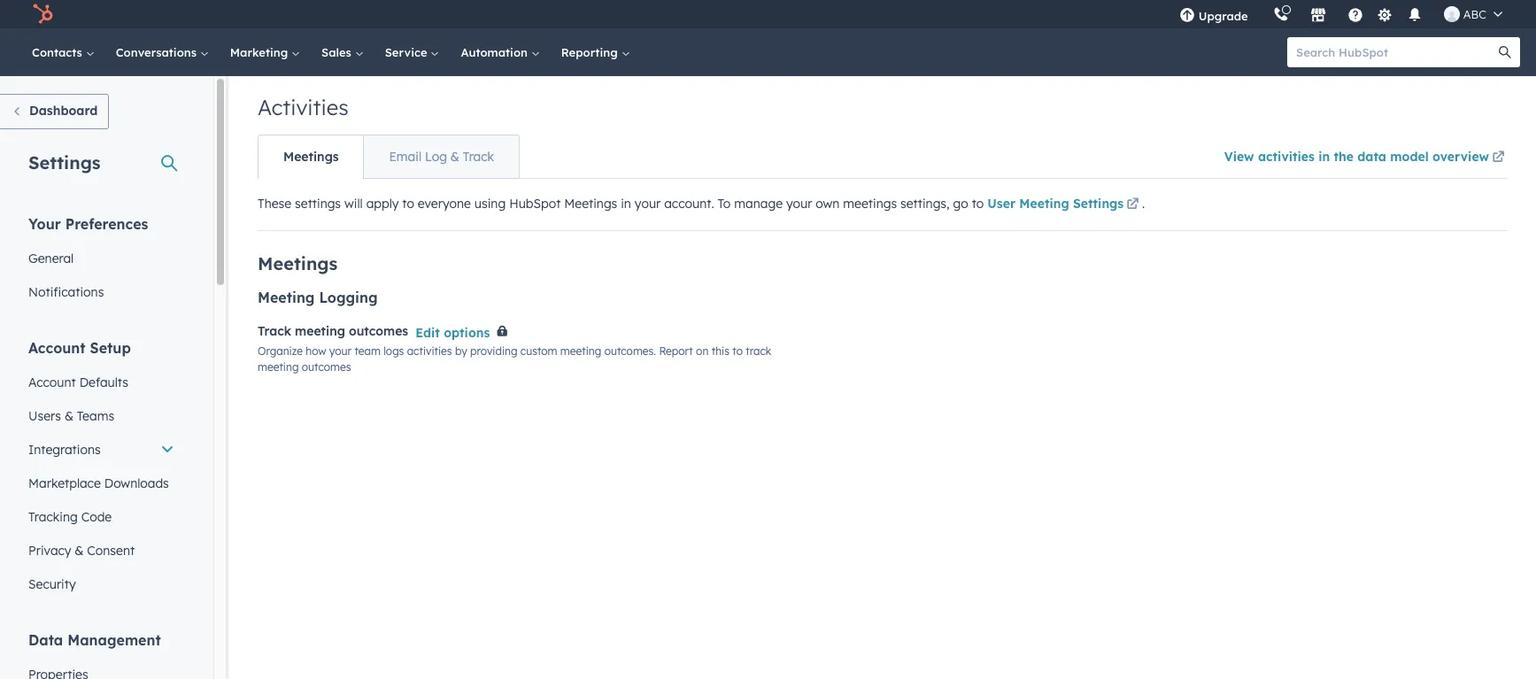 Task type: vqa. For each thing, say whether or not it's contained in the screenshot.
Account corresponding to Account Setup
yes



Task type: locate. For each thing, give the bounding box(es) containing it.
privacy
[[28, 543, 71, 559]]

in left the account.
[[621, 196, 631, 212]]

notifications link
[[18, 275, 185, 309]]

your right the how
[[329, 345, 352, 358]]

0 horizontal spatial your
[[329, 345, 352, 358]]

to right go
[[972, 196, 984, 212]]

meetings link
[[259, 135, 363, 178]]

activities down edit on the left of page
[[407, 345, 452, 358]]

1 vertical spatial &
[[65, 408, 73, 424]]

account up users
[[28, 375, 76, 390]]

integrations button
[[18, 433, 185, 467]]

tracking code
[[28, 509, 112, 525]]

apply
[[366, 196, 399, 212]]

account for account setup
[[28, 339, 86, 357]]

edit options button
[[415, 322, 490, 343]]

your left the "own"
[[786, 196, 812, 212]]

contacts link
[[21, 28, 105, 76]]

0 vertical spatial track
[[463, 149, 494, 165]]

0 vertical spatial &
[[451, 149, 459, 165]]

contacts
[[32, 45, 86, 59]]

account setup element
[[18, 338, 185, 601]]

track inside track meeting outcomes edit options
[[258, 323, 291, 339]]

hubspot
[[509, 196, 561, 212]]

track
[[463, 149, 494, 165], [258, 323, 291, 339]]

outcomes inside track meeting outcomes edit options
[[349, 323, 408, 339]]

meeting up the organize
[[258, 289, 315, 306]]

navigation containing meetings
[[258, 135, 520, 179]]

meetings up meeting logging
[[258, 252, 338, 274]]

outcomes
[[349, 323, 408, 339], [302, 361, 351, 374]]

marketplaces image
[[1310, 8, 1326, 24]]

everyone
[[418, 196, 471, 212]]

1 vertical spatial meeting
[[560, 345, 601, 358]]

meeting
[[1019, 196, 1069, 212], [258, 289, 315, 306]]

1 account from the top
[[28, 339, 86, 357]]

meetings
[[283, 149, 339, 165], [564, 196, 617, 212], [258, 252, 338, 274]]

meetings right hubspot
[[564, 196, 617, 212]]

0 horizontal spatial settings
[[28, 151, 101, 174]]

account defaults
[[28, 375, 128, 390]]

activities inside organize how your team logs activities by providing custom meeting outcomes. report on this to track meeting outcomes
[[407, 345, 452, 358]]

activities inside view activities in the data model overview link
[[1258, 149, 1315, 165]]

1 horizontal spatial meeting
[[1019, 196, 1069, 212]]

security link
[[18, 568, 185, 601]]

to right apply
[[402, 196, 414, 212]]

account up account defaults
[[28, 339, 86, 357]]

tracking
[[28, 509, 78, 525]]

overview
[[1433, 149, 1489, 165]]

1 horizontal spatial &
[[75, 543, 84, 559]]

settings left .
[[1073, 196, 1124, 212]]

account
[[28, 339, 86, 357], [28, 375, 76, 390]]

outcomes down the how
[[302, 361, 351, 374]]

reporting
[[561, 45, 621, 59]]

1 vertical spatial meeting
[[258, 289, 315, 306]]

log
[[425, 149, 447, 165]]

user meeting settings link
[[987, 195, 1142, 216]]

your left the account.
[[635, 196, 661, 212]]

link opens in a new window image
[[1492, 151, 1505, 165]]

privacy & consent
[[28, 543, 135, 559]]

1 vertical spatial in
[[621, 196, 631, 212]]

marketing link
[[219, 28, 311, 76]]

meeting right user
[[1019, 196, 1069, 212]]

your
[[635, 196, 661, 212], [786, 196, 812, 212], [329, 345, 352, 358]]

account for account defaults
[[28, 375, 76, 390]]

report
[[659, 345, 693, 358]]

2 account from the top
[[28, 375, 76, 390]]

general link
[[18, 242, 185, 275]]

outcomes up team
[[349, 323, 408, 339]]

2 horizontal spatial &
[[451, 149, 459, 165]]

your preferences element
[[18, 214, 185, 309]]

& for teams
[[65, 408, 73, 424]]

1 vertical spatial track
[[258, 323, 291, 339]]

by
[[455, 345, 467, 358]]

1 vertical spatial activities
[[407, 345, 452, 358]]

user
[[987, 196, 1016, 212]]

& for consent
[[75, 543, 84, 559]]

link opens in a new window image inside view activities in the data model overview link
[[1492, 148, 1505, 169]]

link opens in a new window image inside the 'user meeting settings' link
[[1127, 198, 1139, 212]]

navigation
[[258, 135, 520, 179]]

account setup
[[28, 339, 131, 357]]

on
[[696, 345, 709, 358]]

logs
[[384, 345, 404, 358]]

meeting right custom at the left of page
[[560, 345, 601, 358]]

0 vertical spatial outcomes
[[349, 323, 408, 339]]

sales
[[321, 45, 355, 59]]

track
[[746, 345, 771, 358]]

help image
[[1347, 8, 1363, 24]]

integrations
[[28, 442, 101, 458]]

& inside users & teams link
[[65, 408, 73, 424]]

meeting down the organize
[[258, 361, 299, 374]]

data
[[1358, 149, 1387, 165]]

manage
[[734, 196, 783, 212]]

2 vertical spatial &
[[75, 543, 84, 559]]

meetings up settings on the top left
[[283, 149, 339, 165]]

1 horizontal spatial track
[[463, 149, 494, 165]]

in left the in the top right of the page
[[1319, 149, 1330, 165]]

link opens in a new window image
[[1492, 148, 1505, 169], [1127, 195, 1139, 216], [1127, 198, 1139, 212]]

0 horizontal spatial activities
[[407, 345, 452, 358]]

1 vertical spatial settings
[[1073, 196, 1124, 212]]

0 vertical spatial in
[[1319, 149, 1330, 165]]

track right log
[[463, 149, 494, 165]]

1 horizontal spatial in
[[1319, 149, 1330, 165]]

hubspot image
[[32, 4, 53, 25]]

tracking code link
[[18, 500, 185, 534]]

0 vertical spatial account
[[28, 339, 86, 357]]

hubspot link
[[21, 4, 66, 25]]

settings down 'dashboard'
[[28, 151, 101, 174]]

activities
[[1258, 149, 1315, 165], [407, 345, 452, 358]]

0 horizontal spatial &
[[65, 408, 73, 424]]

calling icon button
[[1266, 3, 1296, 26]]

go
[[953, 196, 968, 212]]

abc button
[[1433, 0, 1513, 28]]

menu
[[1167, 0, 1515, 28]]

marketplace
[[28, 475, 101, 491]]

& right privacy
[[75, 543, 84, 559]]

model
[[1390, 149, 1429, 165]]

0 vertical spatial meeting
[[295, 323, 345, 339]]

setup
[[90, 339, 131, 357]]

1 vertical spatial account
[[28, 375, 76, 390]]

in
[[1319, 149, 1330, 165], [621, 196, 631, 212]]

conversations
[[116, 45, 200, 59]]

will
[[344, 196, 363, 212]]

email log & track
[[389, 149, 494, 165]]

1 horizontal spatial your
[[635, 196, 661, 212]]

activities right 'view' at the top of the page
[[1258, 149, 1315, 165]]

0 vertical spatial activities
[[1258, 149, 1315, 165]]

dashboard link
[[0, 94, 109, 129]]

0 vertical spatial meeting
[[1019, 196, 1069, 212]]

& right users
[[65, 408, 73, 424]]

view activities in the data model overview link
[[1224, 137, 1508, 178]]

to right this
[[732, 345, 743, 358]]

meeting
[[295, 323, 345, 339], [560, 345, 601, 358], [258, 361, 299, 374]]

& inside privacy & consent link
[[75, 543, 84, 559]]

notifications image
[[1407, 8, 1423, 24]]

0 horizontal spatial in
[[621, 196, 631, 212]]

&
[[451, 149, 459, 165], [65, 408, 73, 424], [75, 543, 84, 559]]

1 vertical spatial outcomes
[[302, 361, 351, 374]]

automation link
[[450, 28, 551, 76]]

notifications button
[[1400, 0, 1430, 28]]

settings link
[[1374, 5, 1396, 23]]

0 vertical spatial meetings
[[283, 149, 339, 165]]

& right log
[[451, 149, 459, 165]]

0 vertical spatial settings
[[28, 151, 101, 174]]

upgrade
[[1199, 9, 1248, 23]]

1 horizontal spatial activities
[[1258, 149, 1315, 165]]

1 horizontal spatial to
[[732, 345, 743, 358]]

options
[[444, 325, 490, 341]]

this
[[712, 345, 729, 358]]

meeting up the how
[[295, 323, 345, 339]]

defaults
[[79, 375, 128, 390]]

user meeting settings
[[987, 196, 1124, 212]]

help button
[[1340, 0, 1370, 28]]

0 horizontal spatial track
[[258, 323, 291, 339]]

outcomes.
[[604, 345, 656, 358]]

the
[[1334, 149, 1354, 165]]

track up the organize
[[258, 323, 291, 339]]



Task type: describe. For each thing, give the bounding box(es) containing it.
team
[[355, 345, 381, 358]]

marketplaces button
[[1300, 0, 1337, 28]]

providing
[[470, 345, 518, 358]]

0 horizontal spatial meeting
[[258, 289, 315, 306]]

1 horizontal spatial settings
[[1073, 196, 1124, 212]]

general
[[28, 251, 74, 267]]

marketplace downloads link
[[18, 467, 185, 500]]

marketing
[[230, 45, 291, 59]]

track inside email log & track link
[[463, 149, 494, 165]]

track meeting outcomes edit options
[[258, 323, 490, 341]]

custom
[[520, 345, 557, 358]]

settings
[[295, 196, 341, 212]]

2 vertical spatial meetings
[[258, 252, 338, 274]]

view
[[1224, 149, 1254, 165]]

management
[[67, 631, 161, 649]]

meetings
[[843, 196, 897, 212]]

menu containing abc
[[1167, 0, 1515, 28]]

meeting logging
[[258, 289, 378, 306]]

calling icon image
[[1273, 7, 1289, 23]]

outcomes inside organize how your team logs activities by providing custom meeting outcomes. report on this to track meeting outcomes
[[302, 361, 351, 374]]

organize
[[258, 345, 303, 358]]

own
[[816, 196, 840, 212]]

& inside email log & track link
[[451, 149, 459, 165]]

conversations link
[[105, 28, 219, 76]]

email log & track link
[[363, 135, 519, 178]]

consent
[[87, 543, 135, 559]]

logging
[[319, 289, 378, 306]]

users & teams
[[28, 408, 114, 424]]

meetings inside navigation
[[283, 149, 339, 165]]

activities
[[258, 94, 349, 120]]

preferences
[[65, 215, 148, 233]]

in inside view activities in the data model overview link
[[1319, 149, 1330, 165]]

these settings will apply to everyone using hubspot meetings in your account. to manage your own meetings settings, go to
[[258, 196, 987, 212]]

these
[[258, 196, 291, 212]]

brad klo image
[[1444, 6, 1460, 22]]

automation
[[461, 45, 531, 59]]

2 vertical spatial meeting
[[258, 361, 299, 374]]

email
[[389, 149, 422, 165]]

data management
[[28, 631, 161, 649]]

meeting inside track meeting outcomes edit options
[[295, 323, 345, 339]]

downloads
[[104, 475, 169, 491]]

your inside organize how your team logs activities by providing custom meeting outcomes. report on this to track meeting outcomes
[[329, 345, 352, 358]]

settings image
[[1377, 8, 1393, 23]]

users & teams link
[[18, 399, 185, 433]]

to inside organize how your team logs activities by providing custom meeting outcomes. report on this to track meeting outcomes
[[732, 345, 743, 358]]

your preferences
[[28, 215, 148, 233]]

users
[[28, 408, 61, 424]]

service link
[[374, 28, 450, 76]]

2 horizontal spatial your
[[786, 196, 812, 212]]

service
[[385, 45, 431, 59]]

organize how your team logs activities by providing custom meeting outcomes. report on this to track meeting outcomes
[[258, 345, 771, 374]]

search button
[[1490, 37, 1520, 67]]

abc
[[1463, 7, 1487, 21]]

teams
[[77, 408, 114, 424]]

search image
[[1499, 46, 1511, 58]]

dashboard
[[29, 103, 98, 119]]

code
[[81, 509, 112, 525]]

privacy & consent link
[[18, 534, 185, 568]]

reporting link
[[551, 28, 641, 76]]

security
[[28, 576, 76, 592]]

settings,
[[900, 196, 950, 212]]

marketplace downloads
[[28, 475, 169, 491]]

view activities in the data model overview
[[1224, 149, 1489, 165]]

account.
[[664, 196, 714, 212]]

using
[[474, 196, 506, 212]]

2 horizontal spatial to
[[972, 196, 984, 212]]

account defaults link
[[18, 366, 185, 399]]

Search HubSpot search field
[[1287, 37, 1504, 67]]

to
[[718, 196, 731, 212]]

your
[[28, 215, 61, 233]]

upgrade image
[[1179, 8, 1195, 24]]

data management element
[[18, 630, 185, 679]]

1 vertical spatial meetings
[[564, 196, 617, 212]]

sales link
[[311, 28, 374, 76]]

0 horizontal spatial to
[[402, 196, 414, 212]]

how
[[306, 345, 326, 358]]

data
[[28, 631, 63, 649]]

notifications
[[28, 284, 104, 300]]



